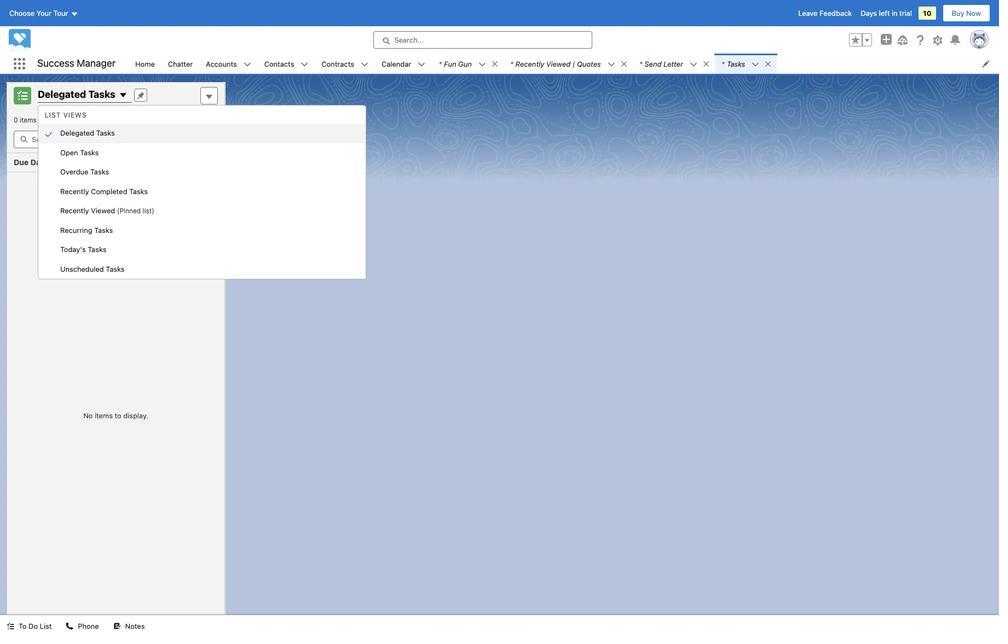 Task type: vqa. For each thing, say whether or not it's contained in the screenshot.
today's tasks link
yes



Task type: locate. For each thing, give the bounding box(es) containing it.
0 vertical spatial items
[[20, 116, 37, 124]]

delegated down a
[[60, 129, 94, 137]]

left
[[879, 9, 890, 18]]

contacts
[[264, 59, 294, 68]]

* left fun
[[439, 59, 442, 68]]

1 * from the left
[[439, 59, 442, 68]]

list right do
[[40, 623, 52, 631]]

3 list item from the left
[[633, 54, 715, 74]]

text default image
[[244, 61, 251, 68], [478, 61, 486, 68], [608, 61, 615, 68], [752, 61, 760, 68], [7, 623, 14, 631], [113, 623, 121, 631]]

0
[[14, 116, 18, 124]]

chatter link
[[161, 54, 199, 74]]

* recently viewed | quotes
[[510, 59, 601, 68]]

display.
[[123, 412, 148, 421]]

phone
[[78, 623, 99, 631]]

buy now button
[[943, 4, 991, 22]]

1 vertical spatial list
[[40, 623, 52, 631]]

delegated tasks link
[[38, 124, 366, 143]]

text default image right calendar
[[418, 61, 426, 68]]

delegated up list views
[[38, 89, 86, 100]]

* down the search... 'button'
[[510, 59, 513, 68]]

text default image right the gun
[[478, 61, 486, 68]]

no
[[83, 412, 93, 421]]

1 horizontal spatial items
[[95, 412, 113, 421]]

text default image for accounts list item
[[244, 61, 251, 68]]

completed
[[91, 187, 127, 196]]

text default image left * tasks
[[702, 60, 710, 68]]

* for * tasks
[[722, 59, 725, 68]]

leave feedback
[[798, 9, 852, 18]]

0 horizontal spatial viewed
[[91, 206, 115, 215]]

text default image left 'phone'
[[66, 623, 74, 631]]

today's tasks
[[60, 245, 106, 254]]

None search field
[[14, 131, 218, 148]]

views
[[63, 111, 87, 119]]

chatter
[[168, 59, 193, 68]]

0 vertical spatial recently
[[516, 59, 544, 68]]

(pinned
[[117, 207, 141, 215]]

tasks
[[727, 59, 745, 68], [88, 89, 115, 100], [96, 129, 115, 137], [80, 148, 99, 157], [90, 168, 109, 176], [129, 187, 148, 196], [94, 226, 113, 235], [88, 245, 106, 254], [106, 265, 125, 274]]

accounts list item
[[199, 54, 258, 74]]

2 * from the left
[[510, 59, 513, 68]]

home link
[[129, 54, 161, 74]]

calendar
[[382, 59, 411, 68]]

list right •
[[45, 111, 61, 119]]

1 vertical spatial items
[[95, 412, 113, 421]]

search... button
[[373, 31, 592, 49]]

recently inside list item
[[516, 59, 544, 68]]

list item
[[432, 54, 504, 74], [504, 54, 633, 74], [633, 54, 715, 74], [715, 54, 777, 74]]

delegated tasks
[[38, 89, 115, 100], [60, 129, 115, 137]]

0 vertical spatial viewed
[[546, 59, 571, 68]]

*
[[439, 59, 442, 68], [510, 59, 513, 68], [639, 59, 643, 68], [722, 59, 725, 68]]

recently up recurring
[[60, 206, 89, 215]]

recently left the |
[[516, 59, 544, 68]]

text default image
[[491, 60, 499, 68], [620, 60, 628, 68], [702, 60, 710, 68], [764, 60, 772, 68], [301, 61, 308, 68], [361, 61, 368, 68], [418, 61, 426, 68], [690, 61, 698, 68], [66, 623, 74, 631]]

contracts
[[322, 59, 354, 68]]

viewed left the |
[[546, 59, 571, 68]]

delegated tasks status
[[14, 116, 43, 124]]

text default image down the search... 'button'
[[491, 60, 499, 68]]

2 list item from the left
[[504, 54, 633, 74]]

recently for recently completed tasks
[[60, 187, 89, 196]]

1 vertical spatial delegated
[[60, 129, 94, 137]]

in
[[892, 9, 898, 18]]

* right letter at right
[[722, 59, 725, 68]]

few
[[77, 116, 88, 124]]

delegated tasks down few
[[60, 129, 115, 137]]

days left in trial
[[861, 9, 912, 18]]

phone button
[[59, 616, 105, 638]]

recently for recently viewed (pinned list)
[[60, 206, 89, 215]]

contracts list item
[[315, 54, 375, 74]]

text default image inside accounts list item
[[244, 61, 251, 68]]

delegated tasks|tasks|list view element
[[7, 82, 225, 616]]

a
[[72, 116, 75, 124]]

to do list
[[19, 623, 52, 631]]

text default image left send
[[620, 60, 628, 68]]

1 vertical spatial viewed
[[91, 206, 115, 215]]

0 horizontal spatial items
[[20, 116, 37, 124]]

due date
[[14, 158, 48, 167]]

unscheduled tasks
[[60, 265, 125, 274]]

updated
[[43, 116, 70, 124]]

1 horizontal spatial viewed
[[546, 59, 571, 68]]

viewed inside tasks | list views list box
[[91, 206, 115, 215]]

delegated
[[38, 89, 86, 100], [60, 129, 94, 137]]

text default image for first list item from right
[[752, 61, 760, 68]]

group
[[849, 33, 872, 47]]

text default image for third list item from right
[[608, 61, 615, 68]]

items
[[20, 116, 37, 124], [95, 412, 113, 421]]

text default image right quotes
[[608, 61, 615, 68]]

10
[[923, 9, 932, 18]]

text default image left to in the left of the page
[[7, 623, 14, 631]]

3 * from the left
[[639, 59, 643, 68]]

date
[[30, 158, 48, 167]]

2 vertical spatial recently
[[60, 206, 89, 215]]

items left to
[[95, 412, 113, 421]]

overdue tasks link
[[38, 163, 366, 182]]

list
[[45, 111, 61, 119], [40, 623, 52, 631]]

text default image right the 'contracts'
[[361, 61, 368, 68]]

leave feedback link
[[798, 9, 852, 18]]

recently down overdue
[[60, 187, 89, 196]]

text default image inside phone button
[[66, 623, 74, 631]]

buy now
[[952, 9, 981, 18]]

text default image right * tasks
[[752, 61, 760, 68]]

recurring
[[60, 226, 92, 235]]

* left send
[[639, 59, 643, 68]]

items left •
[[20, 116, 37, 124]]

to do list button
[[0, 616, 58, 638]]

text default image right accounts on the left top of the page
[[244, 61, 251, 68]]

contacts list item
[[258, 54, 315, 74]]

no items to display.
[[83, 412, 148, 421]]

0 vertical spatial list
[[45, 111, 61, 119]]

send
[[645, 59, 662, 68]]

manager
[[77, 58, 116, 69]]

viewed down recently completed tasks
[[91, 206, 115, 215]]

1 vertical spatial delegated tasks
[[60, 129, 115, 137]]

|
[[573, 59, 575, 68]]

recently
[[516, 59, 544, 68], [60, 187, 89, 196], [60, 206, 89, 215]]

open tasks link
[[38, 143, 366, 163]]

4 * from the left
[[722, 59, 725, 68]]

delegated tasks up "views"
[[38, 89, 115, 100]]

seconds
[[90, 116, 116, 124]]

list)
[[143, 207, 154, 215]]

due
[[14, 158, 29, 167]]

text default image right * tasks
[[764, 60, 772, 68]]

* fun gun
[[439, 59, 472, 68]]

list
[[129, 54, 999, 74]]

1 vertical spatial recently
[[60, 187, 89, 196]]

viewed
[[546, 59, 571, 68], [91, 206, 115, 215]]

search...
[[395, 36, 424, 44]]

choose your tour
[[9, 9, 68, 18]]

1 list item from the left
[[432, 54, 504, 74]]

text default image inside calendar list item
[[418, 61, 426, 68]]

notes
[[125, 623, 145, 631]]

select list display image
[[174, 107, 198, 124]]

text default image right contacts on the top of the page
[[301, 61, 308, 68]]

4 list item from the left
[[715, 54, 777, 74]]

text default image left 'notes'
[[113, 623, 121, 631]]

home
[[135, 59, 155, 68]]



Task type: describe. For each thing, give the bounding box(es) containing it.
items for 0
[[20, 116, 37, 124]]

text default image inside to do list button
[[7, 623, 14, 631]]

overdue
[[60, 168, 88, 176]]

viewed inside list item
[[546, 59, 571, 68]]

feedback
[[820, 9, 852, 18]]

calendar list item
[[375, 54, 432, 74]]

now
[[966, 9, 981, 18]]

text default image inside contacts list item
[[301, 61, 308, 68]]

notes button
[[107, 616, 151, 638]]

* for * send letter
[[639, 59, 643, 68]]

unscheduled
[[60, 265, 104, 274]]

Search Delegated Tasks list view. search field
[[14, 131, 218, 148]]

text default image right letter at right
[[690, 61, 698, 68]]

text default image inside contracts 'list item'
[[361, 61, 368, 68]]

* for * recently viewed | quotes
[[510, 59, 513, 68]]

accounts
[[206, 59, 237, 68]]

choose your tour button
[[9, 4, 79, 22]]

to
[[115, 412, 121, 421]]

choose
[[9, 9, 35, 18]]

recently completed tasks link
[[38, 182, 366, 201]]

tasks | list views list box
[[38, 107, 366, 279]]

ago
[[118, 116, 130, 124]]

your
[[36, 9, 51, 18]]

recurring tasks
[[60, 226, 113, 235]]

* tasks
[[722, 59, 745, 68]]

delegated inside tasks | list views list box
[[60, 129, 94, 137]]

open
[[60, 148, 78, 157]]

today's tasks link
[[38, 240, 366, 260]]

text default image inside notes "button"
[[113, 623, 121, 631]]

open tasks
[[60, 148, 99, 157]]

contracts link
[[315, 54, 361, 74]]

* for * fun gun
[[439, 59, 442, 68]]

calendar link
[[375, 54, 418, 74]]

days
[[861, 9, 877, 18]]

trial
[[900, 9, 912, 18]]

delegated tasks inside tasks | list views list box
[[60, 129, 115, 137]]

leave
[[798, 9, 818, 18]]

* send letter
[[639, 59, 683, 68]]

0 vertical spatial delegated tasks
[[38, 89, 115, 100]]

unscheduled tasks link
[[38, 260, 366, 279]]

list inside list box
[[45, 111, 61, 119]]

today's
[[60, 245, 86, 254]]

overdue tasks
[[60, 168, 109, 176]]

recurring tasks link
[[38, 221, 366, 240]]

recently completed tasks
[[60, 187, 148, 196]]

success
[[37, 58, 74, 69]]

•
[[38, 116, 42, 124]]

tasks inside list
[[727, 59, 745, 68]]

list views
[[45, 111, 87, 119]]

text default image for 1st list item from left
[[478, 61, 486, 68]]

0 vertical spatial delegated
[[38, 89, 86, 100]]

list inside button
[[40, 623, 52, 631]]

contacts link
[[258, 54, 301, 74]]

do
[[29, 623, 38, 631]]

accounts link
[[199, 54, 244, 74]]

tasks inside "link"
[[94, 226, 113, 235]]

tour
[[53, 9, 68, 18]]

none search field inside the delegated tasks|tasks|list view element
[[14, 131, 218, 148]]

to
[[19, 623, 27, 631]]

quotes
[[577, 59, 601, 68]]

items for no
[[95, 412, 113, 421]]

fun
[[444, 59, 456, 68]]

buy
[[952, 9, 965, 18]]

success manager
[[37, 58, 116, 69]]

0 items • updated a few seconds ago
[[14, 116, 130, 124]]

letter
[[664, 59, 683, 68]]

gun
[[458, 59, 472, 68]]

list containing home
[[129, 54, 999, 74]]

recently viewed (pinned list)
[[60, 206, 154, 215]]



